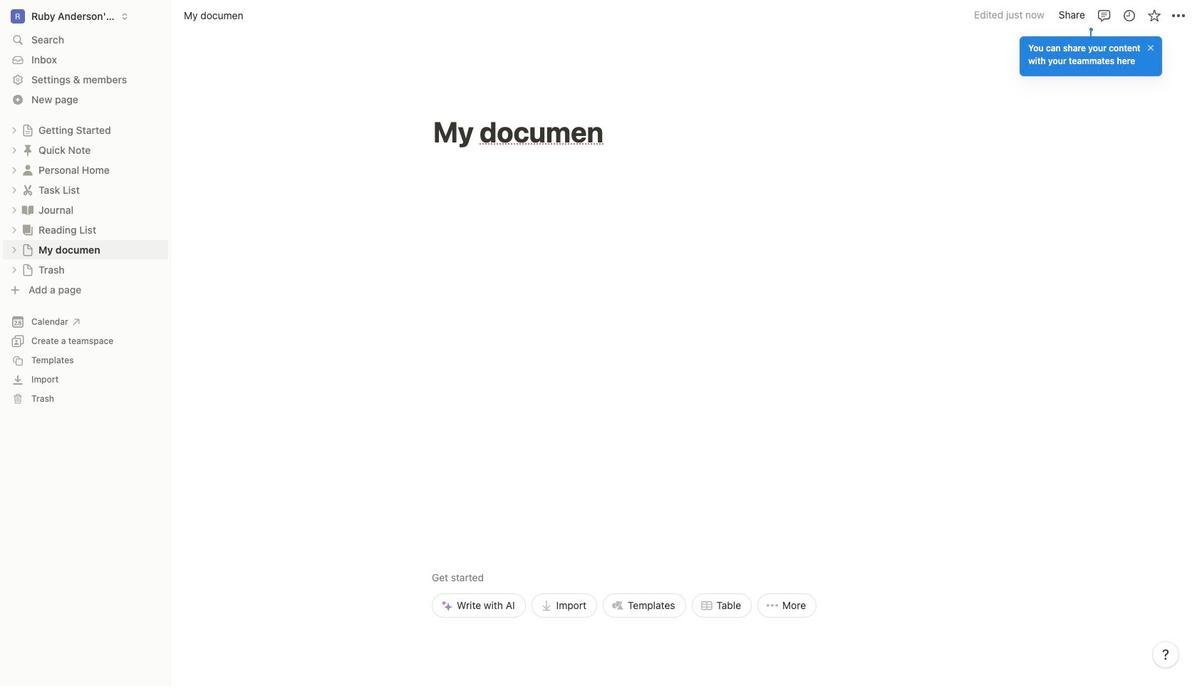Task type: describe. For each thing, give the bounding box(es) containing it.
2 open image from the top
[[10, 246, 19, 254]]

3 open image from the top
[[10, 186, 19, 194]]

5 open image from the top
[[10, 226, 19, 234]]

comments image
[[1098, 8, 1112, 22]]

1 open image from the top
[[10, 126, 19, 134]]

2 open image from the top
[[10, 166, 19, 174]]



Task type: vqa. For each thing, say whether or not it's contained in the screenshot.
3rd 'Tab' from right
no



Task type: locate. For each thing, give the bounding box(es) containing it.
0 vertical spatial open image
[[10, 126, 19, 134]]

1 vertical spatial open image
[[10, 246, 19, 254]]

6 open image from the top
[[10, 266, 19, 274]]

open image
[[10, 126, 19, 134], [10, 246, 19, 254]]

updates image
[[1123, 8, 1137, 22]]

open image
[[10, 146, 19, 154], [10, 166, 19, 174], [10, 186, 19, 194], [10, 206, 19, 214], [10, 226, 19, 234], [10, 266, 19, 274]]

menu
[[432, 471, 817, 618]]

change page icon image
[[21, 124, 34, 137], [21, 143, 35, 157], [21, 163, 35, 177], [21, 183, 35, 197], [21, 203, 35, 217], [21, 223, 35, 237], [21, 243, 34, 256], [21, 263, 34, 276]]

1 open image from the top
[[10, 146, 19, 154]]

favorite image
[[1148, 8, 1162, 22]]

4 open image from the top
[[10, 206, 19, 214]]



